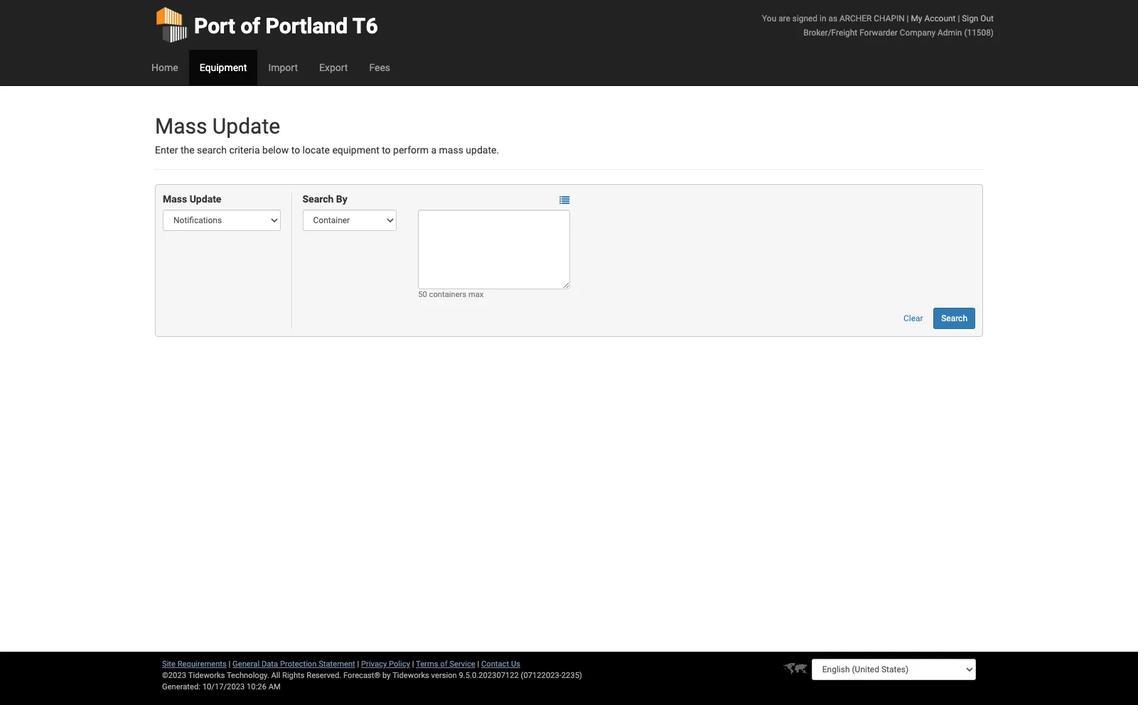 Task type: locate. For each thing, give the bounding box(es) containing it.
archer
[[840, 14, 872, 23]]

1 vertical spatial search
[[942, 314, 968, 324]]

export
[[319, 62, 348, 73]]

mass
[[155, 114, 207, 139], [163, 194, 187, 205]]

1 vertical spatial of
[[441, 660, 448, 669]]

search left by
[[303, 194, 334, 205]]

0 vertical spatial search
[[303, 194, 334, 205]]

to right below at the left top of the page
[[291, 144, 300, 156]]

equipment
[[332, 144, 380, 156]]

1 vertical spatial mass
[[163, 194, 187, 205]]

of right port
[[241, 14, 260, 38]]

protection
[[280, 660, 317, 669]]

my account link
[[912, 14, 956, 23]]

clear button
[[896, 308, 932, 330]]

equipment
[[200, 62, 247, 73]]

general data protection statement link
[[233, 660, 356, 669]]

1 horizontal spatial of
[[441, 660, 448, 669]]

as
[[829, 14, 838, 23]]

update down the search
[[190, 194, 222, 205]]

update up criteria
[[213, 114, 280, 139]]

search by
[[303, 194, 348, 205]]

None text field
[[418, 210, 571, 290]]

in
[[820, 14, 827, 23]]

10/17/2023
[[203, 683, 245, 692]]

1 vertical spatial update
[[190, 194, 222, 205]]

by
[[383, 672, 391, 681]]

search
[[303, 194, 334, 205], [942, 314, 968, 324]]

home
[[152, 62, 178, 73]]

contact us link
[[482, 660, 521, 669]]

update for mass update
[[190, 194, 222, 205]]

0 horizontal spatial of
[[241, 14, 260, 38]]

10:26
[[247, 683, 267, 692]]

0 vertical spatial update
[[213, 114, 280, 139]]

| left my
[[907, 14, 909, 23]]

of up version
[[441, 660, 448, 669]]

tideworks
[[393, 672, 430, 681]]

search
[[197, 144, 227, 156]]

port of portland t6 link
[[155, 0, 378, 50]]

locate
[[303, 144, 330, 156]]

account
[[925, 14, 956, 23]]

terms
[[416, 660, 439, 669]]

equipment button
[[189, 50, 258, 85]]

sign
[[963, 14, 979, 23]]

0 horizontal spatial to
[[291, 144, 300, 156]]

generated:
[[162, 683, 201, 692]]

policy
[[389, 660, 410, 669]]

| up 9.5.0.202307122
[[478, 660, 480, 669]]

mass update
[[163, 194, 222, 205]]

below
[[263, 144, 289, 156]]

0 horizontal spatial search
[[303, 194, 334, 205]]

2 to from the left
[[382, 144, 391, 156]]

of
[[241, 14, 260, 38], [441, 660, 448, 669]]

company
[[900, 28, 936, 38]]

you
[[763, 14, 777, 23]]

us
[[511, 660, 521, 669]]

search inside search button
[[942, 314, 968, 324]]

export button
[[309, 50, 359, 85]]

port of portland t6
[[194, 14, 378, 38]]

search right the clear button
[[942, 314, 968, 324]]

privacy policy link
[[361, 660, 410, 669]]

max
[[469, 291, 484, 300]]

mass inside mass update enter the search criteria below to locate equipment to perform a mass update.
[[155, 114, 207, 139]]

to left perform
[[382, 144, 391, 156]]

clear
[[904, 314, 924, 324]]

mass down enter
[[163, 194, 187, 205]]

©2023 tideworks
[[162, 672, 225, 681]]

update inside mass update enter the search criteria below to locate equipment to perform a mass update.
[[213, 114, 280, 139]]

site
[[162, 660, 176, 669]]

mass update enter the search criteria below to locate equipment to perform a mass update.
[[155, 114, 499, 156]]

0 vertical spatial mass
[[155, 114, 207, 139]]

1 horizontal spatial to
[[382, 144, 391, 156]]

privacy
[[361, 660, 387, 669]]

by
[[336, 194, 348, 205]]

service
[[450, 660, 476, 669]]

t6
[[353, 14, 378, 38]]

to
[[291, 144, 300, 156], [382, 144, 391, 156]]

technology.
[[227, 672, 269, 681]]

out
[[981, 14, 994, 23]]

search for search by
[[303, 194, 334, 205]]

| up forecast® at bottom left
[[357, 660, 359, 669]]

mass up the
[[155, 114, 207, 139]]

|
[[907, 14, 909, 23], [958, 14, 961, 23], [229, 660, 231, 669], [357, 660, 359, 669], [412, 660, 414, 669], [478, 660, 480, 669]]

update
[[213, 114, 280, 139], [190, 194, 222, 205]]

1 horizontal spatial search
[[942, 314, 968, 324]]

containers
[[429, 291, 467, 300]]



Task type: describe. For each thing, give the bounding box(es) containing it.
reserved.
[[307, 672, 342, 681]]

am
[[269, 683, 281, 692]]

perform
[[393, 144, 429, 156]]

search button
[[934, 308, 976, 330]]

update.
[[466, 144, 499, 156]]

terms of service link
[[416, 660, 476, 669]]

fees
[[369, 62, 391, 73]]

| left general
[[229, 660, 231, 669]]

admin
[[938, 28, 963, 38]]

criteria
[[229, 144, 260, 156]]

you are signed in as archer chapin | my account | sign out broker/freight forwarder company admin (11508)
[[763, 14, 994, 38]]

mass for mass update
[[163, 194, 187, 205]]

portland
[[266, 14, 348, 38]]

mass for mass update enter the search criteria below to locate equipment to perform a mass update.
[[155, 114, 207, 139]]

1 to from the left
[[291, 144, 300, 156]]

site requirements link
[[162, 660, 227, 669]]

2235)
[[562, 672, 583, 681]]

50
[[418, 291, 427, 300]]

fees button
[[359, 50, 401, 85]]

0 vertical spatial of
[[241, 14, 260, 38]]

| left sign
[[958, 14, 961, 23]]

search for search
[[942, 314, 968, 324]]

general
[[233, 660, 260, 669]]

update for mass update enter the search criteria below to locate equipment to perform a mass update.
[[213, 114, 280, 139]]

requirements
[[178, 660, 227, 669]]

my
[[912, 14, 923, 23]]

rights
[[282, 672, 305, 681]]

(11508)
[[965, 28, 994, 38]]

(07122023-
[[521, 672, 562, 681]]

contact
[[482, 660, 509, 669]]

a
[[431, 144, 437, 156]]

forecast®
[[344, 672, 381, 681]]

enter
[[155, 144, 178, 156]]

statement
[[319, 660, 356, 669]]

are
[[779, 14, 791, 23]]

chapin
[[874, 14, 905, 23]]

import
[[268, 62, 298, 73]]

forwarder
[[860, 28, 898, 38]]

mass
[[439, 144, 464, 156]]

signed
[[793, 14, 818, 23]]

version
[[431, 672, 457, 681]]

| up tideworks
[[412, 660, 414, 669]]

import button
[[258, 50, 309, 85]]

sign out link
[[963, 14, 994, 23]]

the
[[181, 144, 195, 156]]

port
[[194, 14, 235, 38]]

of inside site requirements | general data protection statement | privacy policy | terms of service | contact us ©2023 tideworks technology. all rights reserved. forecast® by tideworks version 9.5.0.202307122 (07122023-2235) generated: 10/17/2023 10:26 am
[[441, 660, 448, 669]]

site requirements | general data protection statement | privacy policy | terms of service | contact us ©2023 tideworks technology. all rights reserved. forecast® by tideworks version 9.5.0.202307122 (07122023-2235) generated: 10/17/2023 10:26 am
[[162, 660, 583, 692]]

show list image
[[560, 195, 570, 205]]

data
[[262, 660, 278, 669]]

50 containers max
[[418, 291, 484, 300]]

9.5.0.202307122
[[459, 672, 519, 681]]

all
[[271, 672, 280, 681]]

home button
[[141, 50, 189, 85]]

broker/freight
[[804, 28, 858, 38]]



Task type: vqa. For each thing, say whether or not it's contained in the screenshot.
password password field
no



